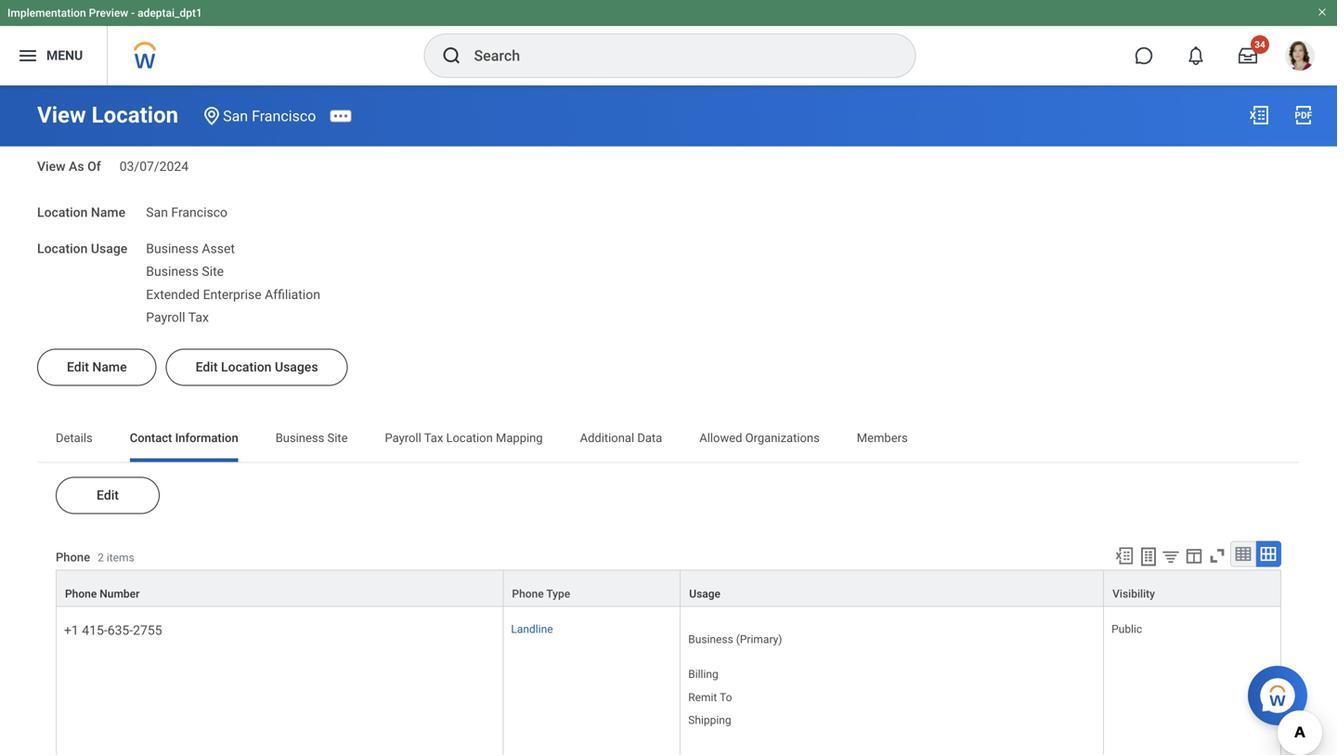 Task type: locate. For each thing, give the bounding box(es) containing it.
tax for payroll tax location mapping
[[424, 431, 443, 445]]

contact information
[[130, 431, 238, 445]]

usage inside popup button
[[690, 587, 721, 600]]

name for location name
[[91, 205, 126, 220]]

+1 415-635-2755
[[64, 623, 162, 638]]

business inside tab list
[[276, 431, 324, 445]]

0 vertical spatial view
[[37, 102, 86, 128]]

table image
[[1235, 545, 1253, 563]]

1 vertical spatial view
[[37, 159, 66, 174]]

location inside tab list
[[446, 431, 493, 445]]

expand table image
[[1260, 545, 1278, 563]]

tax inside tab list
[[424, 431, 443, 445]]

tax down the extended
[[188, 310, 209, 325]]

toolbar inside view location main content
[[1106, 541, 1282, 570]]

1 horizontal spatial san
[[223, 107, 248, 125]]

1 vertical spatial business site
[[276, 431, 348, 445]]

tab list containing details
[[37, 417, 1301, 462]]

phone
[[56, 551, 90, 564], [65, 587, 97, 600], [512, 587, 544, 600]]

view as of element
[[120, 148, 189, 175]]

1 horizontal spatial edit
[[97, 488, 119, 503]]

payroll tax element
[[146, 306, 209, 325]]

enterprise
[[203, 287, 262, 302]]

view for view as of
[[37, 159, 66, 174]]

0 horizontal spatial items selected list
[[146, 237, 350, 326]]

2
[[98, 551, 104, 564]]

location name
[[37, 205, 126, 220]]

payroll inside tab list
[[385, 431, 422, 445]]

business inside the business asset element
[[146, 241, 199, 256]]

0 horizontal spatial tax
[[188, 310, 209, 325]]

1 vertical spatial tax
[[424, 431, 443, 445]]

additional data
[[580, 431, 663, 445]]

business site
[[146, 264, 224, 279], [276, 431, 348, 445]]

site
[[202, 264, 224, 279], [327, 431, 348, 445]]

location left usages
[[221, 359, 272, 375]]

affiliation
[[265, 287, 320, 302]]

0 vertical spatial san francisco
[[223, 107, 316, 125]]

san
[[223, 107, 248, 125], [146, 205, 168, 220]]

business site element
[[146, 260, 224, 279]]

0 vertical spatial items selected list
[[146, 237, 350, 326]]

tax for payroll tax
[[188, 310, 209, 325]]

menu button
[[0, 26, 107, 85]]

items selected list containing business asset
[[146, 237, 350, 326]]

view left as
[[37, 159, 66, 174]]

contact
[[130, 431, 172, 445]]

0 horizontal spatial san
[[146, 205, 168, 220]]

items selected list
[[146, 237, 350, 326], [689, 664, 762, 731]]

1 horizontal spatial payroll
[[385, 431, 422, 445]]

business inside business site element
[[146, 264, 199, 279]]

san francisco
[[223, 107, 316, 125], [146, 205, 228, 220]]

location image
[[201, 105, 223, 127]]

0 vertical spatial san
[[223, 107, 248, 125]]

business up business site element
[[146, 241, 199, 256]]

extended
[[146, 287, 200, 302]]

0 vertical spatial usage
[[91, 241, 128, 256]]

toolbar
[[1106, 541, 1282, 570]]

extended enterprise affiliation
[[146, 287, 320, 302]]

0 horizontal spatial site
[[202, 264, 224, 279]]

1 horizontal spatial usage
[[690, 587, 721, 600]]

34 button
[[1228, 35, 1270, 76]]

edit
[[67, 359, 89, 375], [196, 359, 218, 375], [97, 488, 119, 503]]

location up location usage
[[37, 205, 88, 220]]

business site down usages
[[276, 431, 348, 445]]

payroll inside items selected list
[[146, 310, 185, 325]]

usage down the location name
[[91, 241, 128, 256]]

0 vertical spatial tax
[[188, 310, 209, 325]]

1 view from the top
[[37, 102, 86, 128]]

francisco up the business asset element in the top left of the page
[[171, 205, 228, 220]]

view location
[[37, 102, 178, 128]]

payroll for payroll tax location mapping
[[385, 431, 422, 445]]

site inside items selected list
[[202, 264, 224, 279]]

payroll
[[146, 310, 185, 325], [385, 431, 422, 445]]

close environment banner image
[[1317, 7, 1328, 18]]

number
[[100, 587, 140, 600]]

1 vertical spatial payroll
[[385, 431, 422, 445]]

san inside location name element
[[146, 205, 168, 220]]

row containing phone number
[[56, 570, 1282, 607]]

san francisco for san francisco link
[[223, 107, 316, 125]]

usage up the business (primary) element
[[690, 587, 721, 600]]

0 vertical spatial payroll
[[146, 310, 185, 325]]

as
[[69, 159, 84, 174]]

name inside button
[[92, 359, 127, 375]]

tax left mapping
[[424, 431, 443, 445]]

phone type
[[512, 587, 571, 600]]

-
[[131, 7, 135, 20]]

0 vertical spatial francisco
[[252, 107, 316, 125]]

+1 415-635-2755 row
[[56, 607, 1282, 755]]

francisco right location 'icon'
[[252, 107, 316, 125]]

2 horizontal spatial edit
[[196, 359, 218, 375]]

business up billing element
[[689, 633, 734, 646]]

usages
[[275, 359, 318, 375]]

landline link
[[511, 619, 553, 636]]

business up the extended
[[146, 264, 199, 279]]

0 vertical spatial name
[[91, 205, 126, 220]]

2 view from the top
[[37, 159, 66, 174]]

francisco inside location name element
[[171, 205, 228, 220]]

edit down "payroll tax"
[[196, 359, 218, 375]]

1 vertical spatial francisco
[[171, 205, 228, 220]]

usage button
[[681, 571, 1104, 606]]

phone for phone 2 items
[[56, 551, 90, 564]]

0 horizontal spatial payroll
[[146, 310, 185, 325]]

1 horizontal spatial francisco
[[252, 107, 316, 125]]

1 vertical spatial usage
[[690, 587, 721, 600]]

items selected list inside +1 415-635-2755 row
[[689, 664, 762, 731]]

location usage
[[37, 241, 128, 256]]

export to excel image
[[1249, 104, 1271, 126]]

business down usages
[[276, 431, 324, 445]]

business
[[146, 241, 199, 256], [146, 264, 199, 279], [276, 431, 324, 445], [689, 633, 734, 646]]

phone inside popup button
[[512, 587, 544, 600]]

tab list
[[37, 417, 1301, 462]]

landline
[[511, 623, 553, 636]]

phone left type
[[512, 587, 544, 600]]

1 horizontal spatial tax
[[424, 431, 443, 445]]

location name element
[[146, 194, 228, 221]]

0 vertical spatial site
[[202, 264, 224, 279]]

name up location usage
[[91, 205, 126, 220]]

name
[[91, 205, 126, 220], [92, 359, 127, 375]]

view
[[37, 102, 86, 128], [37, 159, 66, 174]]

public
[[1112, 623, 1143, 636]]

tax
[[188, 310, 209, 325], [424, 431, 443, 445]]

notifications large image
[[1187, 46, 1206, 65]]

0 vertical spatial business site
[[146, 264, 224, 279]]

usage
[[91, 241, 128, 256], [690, 587, 721, 600]]

location
[[92, 102, 178, 128], [37, 205, 88, 220], [37, 241, 88, 256], [221, 359, 272, 375], [446, 431, 493, 445]]

edit up 'details' in the bottom left of the page
[[67, 359, 89, 375]]

business for business site element
[[146, 264, 199, 279]]

business inside the business (primary) element
[[689, 633, 734, 646]]

members
[[857, 431, 908, 445]]

name up 'details' in the bottom left of the page
[[92, 359, 127, 375]]

1 horizontal spatial business site
[[276, 431, 348, 445]]

1 vertical spatial name
[[92, 359, 127, 375]]

business site down the business asset
[[146, 264, 224, 279]]

1 vertical spatial san francisco
[[146, 205, 228, 220]]

1 horizontal spatial items selected list
[[689, 664, 762, 731]]

phone inside popup button
[[65, 587, 97, 600]]

0 horizontal spatial edit
[[67, 359, 89, 375]]

row
[[56, 570, 1282, 607]]

payroll for payroll tax
[[146, 310, 185, 325]]

allowed organizations
[[700, 431, 820, 445]]

phone number button
[[57, 571, 503, 606]]

2755
[[133, 623, 162, 638]]

billing element
[[689, 664, 719, 681]]

635-
[[107, 623, 133, 638]]

0 horizontal spatial francisco
[[171, 205, 228, 220]]

location inside button
[[221, 359, 272, 375]]

1 horizontal spatial site
[[327, 431, 348, 445]]

1 vertical spatial items selected list
[[689, 664, 762, 731]]

name for edit name
[[92, 359, 127, 375]]

edit name
[[67, 359, 127, 375]]

0 horizontal spatial business site
[[146, 264, 224, 279]]

phone left 2
[[56, 551, 90, 564]]

francisco
[[252, 107, 316, 125], [171, 205, 228, 220]]

1 vertical spatial site
[[327, 431, 348, 445]]

0 horizontal spatial usage
[[91, 241, 128, 256]]

tax inside the payroll tax element
[[188, 310, 209, 325]]

information
[[175, 431, 238, 445]]

of
[[87, 159, 101, 174]]

visibility
[[1113, 587, 1156, 600]]

items selected list containing billing
[[689, 664, 762, 731]]

1 vertical spatial san
[[146, 205, 168, 220]]

location left mapping
[[446, 431, 493, 445]]

phone up +1
[[65, 587, 97, 600]]

view up view as of
[[37, 102, 86, 128]]

francisco for location name element
[[171, 205, 228, 220]]

edit up 2
[[97, 488, 119, 503]]



Task type: vqa. For each thing, say whether or not it's contained in the screenshot.
leftmost Payroll
yes



Task type: describe. For each thing, give the bounding box(es) containing it.
billing
[[689, 668, 719, 681]]

03/07/2024
[[120, 159, 189, 174]]

edit for edit location usages
[[196, 359, 218, 375]]

business (primary) element
[[689, 629, 783, 646]]

edit inside button
[[97, 488, 119, 503]]

site inside tab list
[[327, 431, 348, 445]]

phone for phone type
[[512, 587, 544, 600]]

view location main content
[[0, 85, 1338, 755]]

san francisco for location name element
[[146, 205, 228, 220]]

click to view/edit grid preferences image
[[1184, 546, 1205, 566]]

edit location usages button
[[166, 349, 348, 386]]

view printable version (pdf) image
[[1293, 104, 1315, 126]]

profile logan mcneil image
[[1286, 41, 1315, 74]]

location down the location name
[[37, 241, 88, 256]]

implementation
[[7, 7, 86, 20]]

allowed
[[700, 431, 743, 445]]

remit to
[[689, 691, 733, 704]]

items selected list for usage
[[146, 237, 350, 326]]

payroll tax
[[146, 310, 209, 325]]

inbox large image
[[1239, 46, 1258, 65]]

edit for edit name
[[67, 359, 89, 375]]

edit location usages
[[196, 359, 318, 375]]

edit button
[[56, 477, 160, 514]]

payroll tax location mapping
[[385, 431, 543, 445]]

organizations
[[746, 431, 820, 445]]

select to filter grid data image
[[1161, 547, 1182, 566]]

details
[[56, 431, 93, 445]]

type
[[547, 587, 571, 600]]

business site inside tab list
[[276, 431, 348, 445]]

34
[[1255, 39, 1266, 50]]

remit to element
[[689, 687, 733, 704]]

edit name button
[[37, 349, 157, 386]]

asset
[[202, 241, 235, 256]]

menu banner
[[0, 0, 1338, 85]]

view for view location
[[37, 102, 86, 128]]

location up view as of element
[[92, 102, 178, 128]]

business for the business asset element in the top left of the page
[[146, 241, 199, 256]]

justify image
[[17, 45, 39, 67]]

business asset
[[146, 241, 235, 256]]

shipping element
[[689, 710, 732, 727]]

items
[[107, 551, 134, 564]]

search image
[[441, 45, 463, 67]]

menu
[[46, 48, 83, 63]]

business (primary)
[[689, 633, 783, 646]]

business asset element
[[146, 237, 235, 256]]

export to excel image
[[1115, 546, 1135, 566]]

public element
[[1112, 619, 1143, 636]]

row inside view location main content
[[56, 570, 1282, 607]]

preview
[[89, 7, 128, 20]]

data
[[638, 431, 663, 445]]

extended enterprise affiliation element
[[146, 283, 320, 302]]

tab list inside view location main content
[[37, 417, 1301, 462]]

francisco for san francisco link
[[252, 107, 316, 125]]

+1
[[64, 623, 79, 638]]

415-
[[82, 623, 107, 638]]

implementation preview -   adeptai_dpt1
[[7, 7, 202, 20]]

phone type button
[[504, 571, 680, 606]]

Search Workday  search field
[[474, 35, 877, 76]]

(primary)
[[736, 633, 783, 646]]

items selected list for (primary)
[[689, 664, 762, 731]]

mapping
[[496, 431, 543, 445]]

san for san francisco link
[[223, 107, 248, 125]]

fullscreen image
[[1208, 546, 1228, 566]]

business for the business (primary) element
[[689, 633, 734, 646]]

additional
[[580, 431, 635, 445]]

phone 2 items
[[56, 551, 134, 564]]

shipping
[[689, 714, 732, 727]]

san for location name element
[[146, 205, 168, 220]]

phone for phone number
[[65, 587, 97, 600]]

san francisco link
[[223, 107, 316, 125]]

phone number
[[65, 587, 140, 600]]

remit
[[689, 691, 718, 704]]

visibility button
[[1105, 571, 1281, 606]]

export to worksheets image
[[1138, 546, 1160, 568]]

adeptai_dpt1
[[138, 7, 202, 20]]

view as of
[[37, 159, 101, 174]]

to
[[720, 691, 733, 704]]



